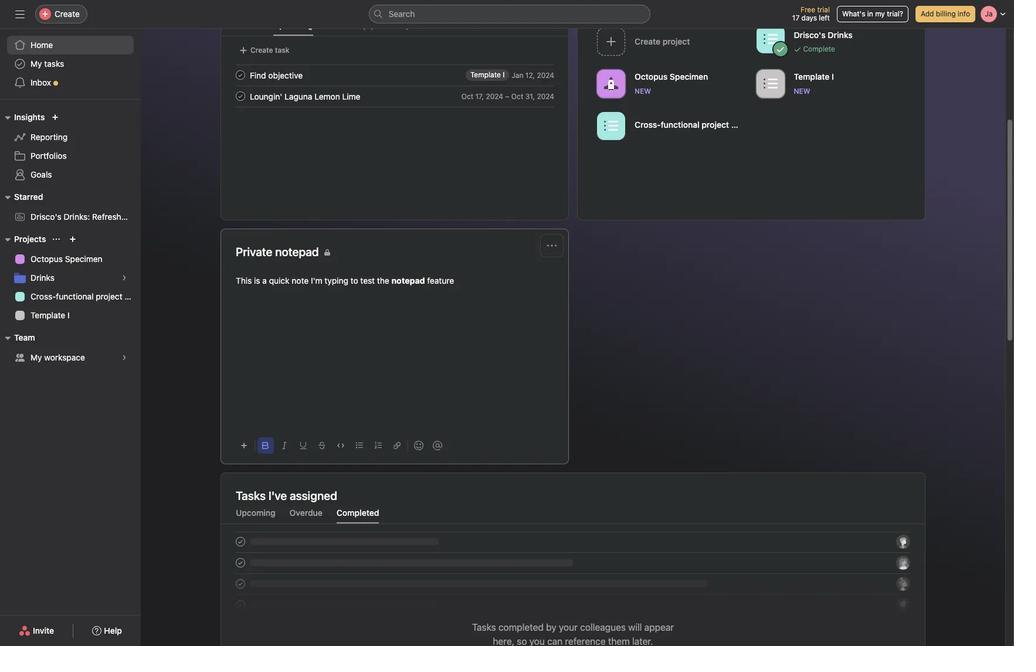 Task type: vqa. For each thing, say whether or not it's contained in the screenshot.
Goals link
yes



Task type: describe. For each thing, give the bounding box(es) containing it.
quick
[[269, 276, 289, 286]]

this
[[236, 276, 252, 286]]

your
[[559, 622, 578, 633]]

jan
[[512, 71, 523, 79]]

underline image
[[300, 442, 307, 449]]

team
[[14, 333, 35, 343]]

drinks link
[[7, 269, 134, 287]]

home
[[31, 40, 53, 50]]

note
[[292, 276, 309, 286]]

to
[[351, 276, 358, 286]]

my workspace
[[31, 353, 85, 362]]

create project link
[[592, 23, 752, 61]]

starred button
[[0, 190, 43, 204]]

later.
[[632, 636, 653, 646]]

workspace
[[44, 353, 85, 362]]

octopus specimen
[[31, 254, 102, 264]]

tasks for tasks i've assigned
[[236, 489, 266, 503]]

octopus for octopus specimen new
[[635, 71, 668, 81]]

reporting
[[31, 132, 68, 142]]

tasks i've assigned
[[236, 489, 337, 503]]

a
[[262, 276, 267, 286]]

test
[[360, 276, 375, 286]]

lemon
[[315, 91, 340, 101]]

0 vertical spatial cross-functional project plan
[[635, 119, 748, 129]]

feature
[[427, 276, 454, 286]]

1 horizontal spatial i
[[503, 70, 505, 79]]

recommendation
[[143, 212, 209, 222]]

plan inside projects element
[[125, 292, 141, 301]]

help button
[[85, 621, 130, 642]]

add
[[921, 9, 934, 18]]

insights element
[[0, 107, 141, 187]]

overdue button
[[290, 508, 323, 524]]

my workspace link
[[7, 348, 134, 367]]

code image
[[337, 442, 344, 449]]

insert an object image
[[240, 442, 248, 449]]

completed for overdue (9)
[[388, 20, 431, 30]]

overdue for overdue (9)
[[327, 20, 360, 30]]

in
[[867, 9, 873, 18]]

completed button for overdue (9)
[[388, 20, 431, 36]]

goals
[[31, 170, 52, 179]]

–
[[505, 92, 509, 101]]

find
[[250, 70, 266, 80]]

1 horizontal spatial template
[[470, 70, 501, 79]]

i'm
[[311, 276, 322, 286]]

drisco's drinks: refreshment recommendation link
[[7, 208, 209, 226]]

at mention image
[[433, 441, 442, 450]]

colleagues
[[580, 622, 626, 633]]

search
[[389, 9, 415, 19]]

reporting link
[[7, 128, 134, 147]]

here,
[[493, 636, 514, 646]]

hide sidebar image
[[15, 9, 25, 19]]

create project
[[635, 36, 690, 46]]

projects element
[[0, 229, 141, 327]]

completed image for loungin'
[[233, 89, 248, 103]]

1 vertical spatial list image
[[763, 77, 777, 91]]

starred
[[14, 192, 43, 202]]

left
[[819, 13, 830, 22]]

0 vertical spatial project
[[702, 119, 729, 129]]

tasks
[[44, 59, 64, 69]]

find objective
[[250, 70, 303, 80]]

0 vertical spatial template i link
[[466, 69, 509, 81]]

2 vertical spatial list image
[[604, 119, 618, 133]]

will
[[628, 622, 642, 633]]

cross- inside projects element
[[31, 292, 56, 301]]

loungin'
[[250, 91, 282, 101]]

objective
[[268, 70, 303, 80]]

my
[[875, 9, 885, 18]]

team button
[[0, 331, 35, 345]]

laguna
[[285, 91, 312, 101]]

starred element
[[0, 187, 209, 229]]

by
[[546, 622, 556, 633]]

global element
[[0, 29, 141, 99]]

template inside template i new
[[794, 71, 830, 81]]

template inside projects element
[[31, 310, 65, 320]]

specimen for octopus specimen new
[[670, 71, 708, 81]]

project inside projects element
[[96, 292, 122, 301]]

invite button
[[11, 621, 62, 642]]

typing
[[325, 276, 348, 286]]

drisco's for drisco's drinks
[[794, 30, 826, 40]]

new project or portfolio image
[[69, 236, 76, 243]]

create task
[[250, 46, 289, 55]]

link image
[[394, 442, 401, 449]]

rocket image
[[604, 77, 618, 91]]

bulleted list image
[[356, 442, 363, 449]]

create for create task
[[250, 46, 273, 55]]

new for octopus specimen
[[635, 87, 651, 95]]

octopus for octopus specimen
[[31, 254, 63, 264]]

functional inside projects element
[[56, 292, 94, 301]]

my tasks link
[[7, 55, 134, 73]]

italics image
[[281, 442, 288, 449]]

completed button for overdue
[[337, 508, 379, 524]]

insights
[[14, 112, 45, 122]]

17,
[[475, 92, 484, 101]]

create for create
[[55, 9, 80, 19]]

trial?
[[887, 9, 903, 18]]

refreshment
[[92, 212, 141, 222]]

projects
[[14, 234, 46, 244]]

them
[[608, 636, 630, 646]]

help
[[104, 626, 122, 636]]

1 oct from the left
[[461, 92, 473, 101]]

octopus specimen new
[[635, 71, 708, 95]]

new for template i
[[794, 87, 810, 95]]

free
[[801, 5, 815, 14]]

overdue for overdue
[[290, 508, 323, 518]]

i inside projects element
[[67, 310, 70, 320]]

17
[[792, 13, 800, 22]]

projects button
[[0, 232, 46, 246]]

private notepad
[[236, 245, 319, 259]]

create task button
[[236, 42, 292, 59]]

goals link
[[7, 165, 134, 184]]

tasks for tasks completed by your colleagues will appear here, so you can reference them later.
[[472, 622, 496, 633]]



Task type: locate. For each thing, give the bounding box(es) containing it.
cross-functional project plan link inside projects element
[[7, 287, 141, 306]]

so
[[517, 636, 527, 646]]

1 vertical spatial create
[[250, 46, 273, 55]]

my for my tasks
[[31, 59, 42, 69]]

cross-functional project plan link down 'octopus specimen new'
[[592, 108, 752, 145]]

1 vertical spatial completed
[[337, 508, 379, 518]]

completed button down search
[[388, 20, 431, 36]]

tasks
[[236, 489, 266, 503], [472, 622, 496, 633]]

overdue (9) button
[[327, 20, 374, 36]]

toolbar
[[236, 432, 554, 459]]

completed image for find
[[233, 68, 248, 82]]

Completed checkbox
[[233, 89, 248, 103]]

1 vertical spatial upcoming
[[236, 508, 275, 518]]

billing
[[936, 9, 956, 18]]

0 horizontal spatial completed
[[337, 508, 379, 518]]

0 vertical spatial functional
[[661, 119, 700, 129]]

1 vertical spatial cross-
[[31, 292, 56, 301]]

1 horizontal spatial functional
[[661, 119, 700, 129]]

0 horizontal spatial template i
[[31, 310, 70, 320]]

0 horizontal spatial overdue
[[290, 508, 323, 518]]

i
[[503, 70, 505, 79], [832, 71, 834, 81], [67, 310, 70, 320]]

completed
[[388, 20, 431, 30], [337, 508, 379, 518]]

0 vertical spatial list image
[[763, 32, 777, 46]]

1 vertical spatial upcoming button
[[236, 508, 275, 524]]

the
[[377, 276, 389, 286]]

i down complete
[[832, 71, 834, 81]]

my
[[31, 59, 42, 69], [31, 353, 42, 362]]

1 horizontal spatial overdue
[[327, 20, 360, 30]]

octopus down create project
[[635, 71, 668, 81]]

2 completed image from the top
[[233, 89, 248, 103]]

0 horizontal spatial oct
[[461, 92, 473, 101]]

tasks inside the tasks completed by your colleagues will appear here, so you can reference them later.
[[472, 622, 496, 633]]

add billing info button
[[916, 6, 975, 22]]

task
[[275, 46, 289, 55]]

list image left template i new
[[763, 77, 777, 91]]

new image
[[52, 114, 59, 121]]

1 horizontal spatial new
[[794, 87, 810, 95]]

cross- down 'octopus specimen new'
[[635, 119, 661, 129]]

i up teams "element"
[[67, 310, 70, 320]]

upcoming up task
[[273, 20, 313, 30]]

upcoming button for overdue
[[236, 508, 275, 524]]

0 vertical spatial cross-functional project plan link
[[592, 108, 752, 145]]

1 vertical spatial functional
[[56, 292, 94, 301]]

create left task
[[250, 46, 273, 55]]

template i link up teams "element"
[[7, 306, 134, 325]]

numbered list image
[[375, 442, 382, 449]]

upcoming for overdue
[[236, 508, 275, 518]]

free trial 17 days left
[[792, 5, 830, 22]]

(9)
[[362, 20, 374, 30]]

upcoming button up task
[[273, 20, 313, 36]]

my left tasks
[[31, 59, 42, 69]]

drinks:
[[64, 212, 90, 222]]

template i link
[[466, 69, 509, 81], [7, 306, 134, 325]]

1 horizontal spatial completed
[[388, 20, 431, 30]]

completed image down completed checkbox
[[233, 89, 248, 103]]

specimen inside projects element
[[65, 254, 102, 264]]

drisco's inside starred element
[[31, 212, 61, 222]]

1 horizontal spatial plan
[[731, 119, 748, 129]]

1 vertical spatial template i
[[31, 310, 70, 320]]

1 horizontal spatial tasks
[[472, 622, 496, 633]]

portfolios
[[31, 151, 67, 161]]

see details, my workspace image
[[121, 354, 128, 361]]

my tasks
[[31, 59, 64, 69]]

i left jan at the right
[[503, 70, 505, 79]]

1 new from the left
[[635, 87, 651, 95]]

2 oct from the left
[[511, 92, 523, 101]]

1 vertical spatial my
[[31, 353, 42, 362]]

octopus
[[635, 71, 668, 81], [31, 254, 63, 264]]

notepad
[[275, 245, 319, 259], [392, 276, 425, 286]]

upcoming button
[[273, 20, 313, 36], [236, 508, 275, 524]]

search button
[[369, 5, 650, 23]]

0 horizontal spatial cross-functional project plan link
[[7, 287, 141, 306]]

1 horizontal spatial cross-functional project plan link
[[592, 108, 752, 145]]

1 horizontal spatial cross-
[[635, 119, 661, 129]]

0 vertical spatial cross-
[[635, 119, 661, 129]]

jan 12, 2024 button
[[512, 71, 554, 79]]

2024 for 12,
[[537, 71, 554, 79]]

search list box
[[369, 5, 650, 23]]

what's in my trial?
[[842, 9, 903, 18]]

overdue (9)
[[327, 20, 374, 30]]

completed right overdue button
[[337, 508, 379, 518]]

0 vertical spatial overdue
[[327, 20, 360, 30]]

1 horizontal spatial template i link
[[466, 69, 509, 81]]

portfolios link
[[7, 147, 134, 165]]

2 my from the top
[[31, 353, 42, 362]]

1 horizontal spatial drinks
[[828, 30, 853, 40]]

octopus inside projects element
[[31, 254, 63, 264]]

list image
[[763, 32, 777, 46], [763, 77, 777, 91], [604, 119, 618, 133]]

octopus specimen link
[[7, 250, 134, 269]]

new
[[635, 87, 651, 95], [794, 87, 810, 95]]

1 completed image from the top
[[233, 68, 248, 82]]

you
[[529, 636, 545, 646]]

1 horizontal spatial template i
[[470, 70, 505, 79]]

cross-functional project plan down drinks "link"
[[31, 292, 141, 301]]

tasks down insert an object image
[[236, 489, 266, 503]]

inbox
[[31, 77, 51, 87]]

0 vertical spatial completed
[[388, 20, 431, 30]]

list image down 'rocket' icon
[[604, 119, 618, 133]]

overdue left the (9)
[[327, 20, 360, 30]]

2024 right 31,
[[537, 92, 554, 101]]

template i
[[470, 70, 505, 79], [31, 310, 70, 320]]

invite
[[33, 626, 54, 636]]

appear
[[644, 622, 674, 633]]

0 horizontal spatial tasks
[[236, 489, 266, 503]]

drinks inside drinks "link"
[[31, 273, 54, 283]]

upcoming for overdue (9)
[[273, 20, 313, 30]]

drinks down octopus specimen on the left of the page
[[31, 273, 54, 283]]

functional down 'octopus specimen new'
[[661, 119, 700, 129]]

drisco's down days on the top
[[794, 30, 826, 40]]

specimen inside 'octopus specimen new'
[[670, 71, 708, 81]]

1 horizontal spatial oct
[[511, 92, 523, 101]]

notepad right the
[[392, 276, 425, 286]]

drinks
[[828, 30, 853, 40], [31, 273, 54, 283]]

octopus inside 'octopus specimen new'
[[635, 71, 668, 81]]

private
[[236, 245, 272, 259]]

1 vertical spatial tasks
[[472, 622, 496, 633]]

strikethrough image
[[318, 442, 326, 449]]

drisco's
[[794, 30, 826, 40], [31, 212, 61, 222]]

0 horizontal spatial create
[[55, 9, 80, 19]]

what's
[[842, 9, 865, 18]]

0 horizontal spatial cross-functional project plan
[[31, 292, 141, 301]]

1 horizontal spatial octopus
[[635, 71, 668, 81]]

0 vertical spatial create
[[55, 9, 80, 19]]

0 horizontal spatial completed button
[[337, 508, 379, 524]]

1 horizontal spatial drisco's
[[794, 30, 826, 40]]

overdue
[[327, 20, 360, 30], [290, 508, 323, 518]]

1 horizontal spatial create
[[250, 46, 273, 55]]

specimen for octopus specimen
[[65, 254, 102, 264]]

0 vertical spatial drisco's
[[794, 30, 826, 40]]

new right 'rocket' icon
[[635, 87, 651, 95]]

1 my from the top
[[31, 59, 42, 69]]

1 vertical spatial completed image
[[233, 89, 248, 103]]

1 horizontal spatial project
[[702, 119, 729, 129]]

i inside template i new
[[832, 71, 834, 81]]

0 vertical spatial completed button
[[388, 20, 431, 36]]

0 horizontal spatial functional
[[56, 292, 94, 301]]

specimen down new project or portfolio image
[[65, 254, 102, 264]]

create button
[[35, 5, 87, 23]]

0 horizontal spatial template i link
[[7, 306, 134, 325]]

1 vertical spatial overdue
[[290, 508, 323, 518]]

cross-functional project plan down 'octopus specimen new'
[[635, 119, 748, 129]]

days
[[802, 13, 817, 22]]

1 vertical spatial specimen
[[65, 254, 102, 264]]

my inside global element
[[31, 59, 42, 69]]

1 vertical spatial cross-functional project plan
[[31, 292, 141, 301]]

info
[[958, 9, 970, 18]]

drisco's for drisco's drinks: refreshment recommendation
[[31, 212, 61, 222]]

drinks down left
[[828, 30, 853, 40]]

functional down drinks "link"
[[56, 292, 94, 301]]

0 horizontal spatial notepad
[[275, 245, 319, 259]]

notepad up "note"
[[275, 245, 319, 259]]

0 vertical spatial specimen
[[670, 71, 708, 81]]

i've assigned
[[268, 489, 337, 503]]

can
[[547, 636, 563, 646]]

template i up 17,
[[470, 70, 505, 79]]

inbox link
[[7, 73, 134, 92]]

drisco's up show options, current sort, top image on the left of the page
[[31, 212, 61, 222]]

completed image
[[233, 68, 248, 82], [233, 89, 248, 103]]

add billing info
[[921, 9, 970, 18]]

1 horizontal spatial cross-functional project plan
[[635, 119, 748, 129]]

my for my workspace
[[31, 353, 42, 362]]

oct right '–'
[[511, 92, 523, 101]]

plan
[[731, 119, 748, 129], [125, 292, 141, 301]]

2 new from the left
[[794, 87, 810, 95]]

completed down search
[[388, 20, 431, 30]]

0 horizontal spatial plan
[[125, 292, 141, 301]]

cross-functional project plan
[[635, 119, 748, 129], [31, 292, 141, 301]]

cross-functional project plan inside projects element
[[31, 292, 141, 301]]

insights button
[[0, 110, 45, 124]]

0 horizontal spatial project
[[96, 292, 122, 301]]

12,
[[525, 71, 535, 79]]

0 vertical spatial octopus
[[635, 71, 668, 81]]

0 horizontal spatial specimen
[[65, 254, 102, 264]]

1 vertical spatial notepad
[[392, 276, 425, 286]]

0 vertical spatial plan
[[731, 119, 748, 129]]

my inside teams "element"
[[31, 353, 42, 362]]

what's in my trial? button
[[837, 6, 909, 22]]

1 vertical spatial drisco's
[[31, 212, 61, 222]]

0 vertical spatial upcoming button
[[273, 20, 313, 36]]

template i link up 17,
[[466, 69, 509, 81]]

tasks completed by your colleagues will appear here, so you can reference them later.
[[472, 622, 674, 646]]

lime
[[342, 91, 360, 101]]

create inside button
[[250, 46, 273, 55]]

see details, drinks image
[[121, 275, 128, 282]]

0 vertical spatial notepad
[[275, 245, 319, 259]]

0 vertical spatial upcoming
[[273, 20, 313, 30]]

Completed checkbox
[[233, 68, 248, 82]]

drisco's drinks
[[794, 30, 853, 40]]

1 vertical spatial completed button
[[337, 508, 379, 524]]

template down complete
[[794, 71, 830, 81]]

1 vertical spatial octopus
[[31, 254, 63, 264]]

bold image
[[262, 442, 269, 449]]

1 vertical spatial drinks
[[31, 273, 54, 283]]

0 horizontal spatial drisco's
[[31, 212, 61, 222]]

2 horizontal spatial template
[[794, 71, 830, 81]]

completed image left find
[[233, 68, 248, 82]]

1 vertical spatial template i link
[[7, 306, 134, 325]]

completed button right overdue button
[[337, 508, 379, 524]]

2024
[[537, 71, 554, 79], [486, 92, 503, 101], [537, 92, 554, 101]]

loungin' laguna lemon lime
[[250, 91, 360, 101]]

0 horizontal spatial template
[[31, 310, 65, 320]]

0 vertical spatial drinks
[[828, 30, 853, 40]]

show options, current sort, top image
[[53, 236, 60, 243]]

upcoming button down the tasks i've assigned
[[236, 508, 275, 524]]

31,
[[525, 92, 535, 101]]

template i up team
[[31, 310, 70, 320]]

list image left complete
[[763, 32, 777, 46]]

overdue down i've assigned
[[290, 508, 323, 518]]

0 horizontal spatial new
[[635, 87, 651, 95]]

upcoming
[[273, 20, 313, 30], [236, 508, 275, 518]]

upcoming button for overdue (9)
[[273, 20, 313, 36]]

octopus down show options, current sort, top image on the left of the page
[[31, 254, 63, 264]]

0 vertical spatial my
[[31, 59, 42, 69]]

actions image
[[547, 241, 557, 250]]

0 horizontal spatial i
[[67, 310, 70, 320]]

2024 left '–'
[[486, 92, 503, 101]]

completed
[[498, 622, 544, 633]]

2 horizontal spatial i
[[832, 71, 834, 81]]

overdue inside button
[[327, 20, 360, 30]]

2024 for 17,
[[486, 92, 503, 101]]

0 vertical spatial tasks
[[236, 489, 266, 503]]

template up 17,
[[470, 70, 501, 79]]

jan 12, 2024
[[512, 71, 554, 79]]

0 vertical spatial completed image
[[233, 68, 248, 82]]

1 vertical spatial plan
[[125, 292, 141, 301]]

0 vertical spatial template i
[[470, 70, 505, 79]]

specimen down create project link
[[670, 71, 708, 81]]

oct 17, 2024 – oct 31, 2024
[[461, 92, 554, 101]]

1 horizontal spatial specimen
[[670, 71, 708, 81]]

tasks up here,
[[472, 622, 496, 633]]

completed for overdue
[[337, 508, 379, 518]]

1 vertical spatial project
[[96, 292, 122, 301]]

is
[[254, 276, 260, 286]]

trial
[[817, 5, 830, 14]]

home link
[[7, 36, 134, 55]]

new inside template i new
[[794, 87, 810, 95]]

0 horizontal spatial drinks
[[31, 273, 54, 283]]

template up team
[[31, 310, 65, 320]]

0 horizontal spatial cross-
[[31, 292, 56, 301]]

new inside 'octopus specimen new'
[[635, 87, 651, 95]]

create up home "link"
[[55, 9, 80, 19]]

create inside popup button
[[55, 9, 80, 19]]

emoji image
[[414, 441, 423, 450]]

cross- down drinks "link"
[[31, 292, 56, 301]]

my down team
[[31, 353, 42, 362]]

oct left 17,
[[461, 92, 473, 101]]

cross-functional project plan link down octopus specimen link
[[7, 287, 141, 306]]

teams element
[[0, 327, 141, 370]]

template i inside projects element
[[31, 310, 70, 320]]

1 horizontal spatial notepad
[[392, 276, 425, 286]]

1 horizontal spatial completed button
[[388, 20, 431, 36]]

1 vertical spatial cross-functional project plan link
[[7, 287, 141, 306]]

0 horizontal spatial octopus
[[31, 254, 63, 264]]

oct
[[461, 92, 473, 101], [511, 92, 523, 101]]

new down complete
[[794, 87, 810, 95]]

2024 right 12,
[[537, 71, 554, 79]]

upcoming down the tasks i've assigned
[[236, 508, 275, 518]]



